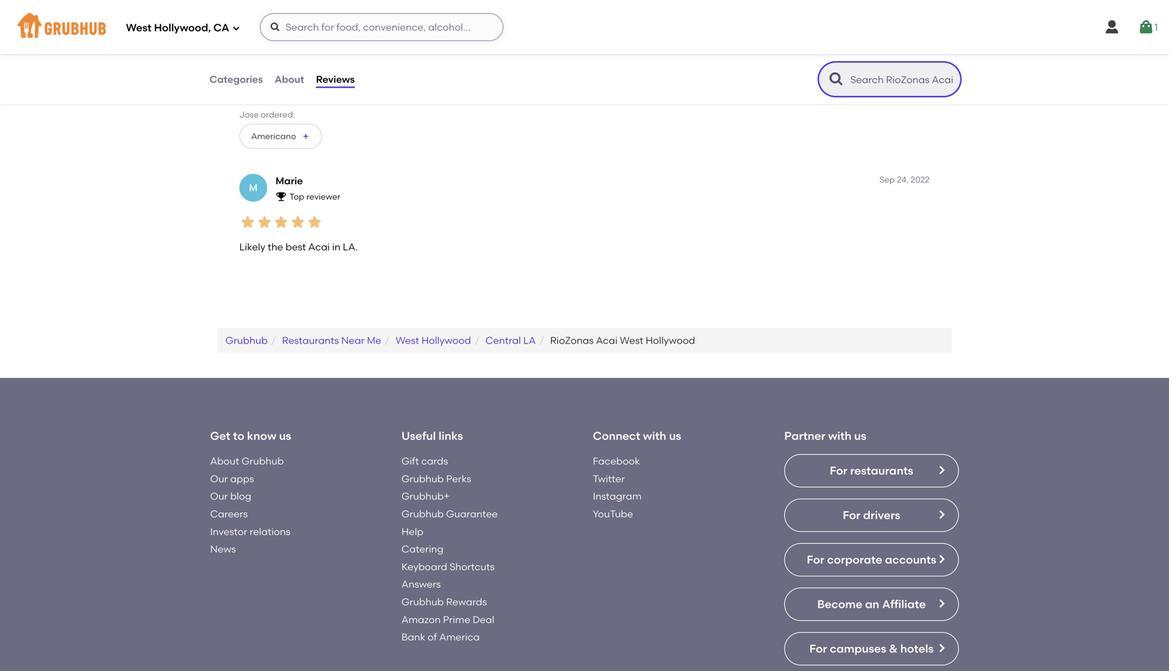 Task type: locate. For each thing, give the bounding box(es) containing it.
youtube
[[593, 508, 633, 520]]

1 horizontal spatial have
[[418, 86, 442, 97]]

1 us from the left
[[279, 430, 291, 443]]

acai right riozonas
[[596, 335, 618, 346]]

right image for for restaurants
[[936, 465, 947, 476]]

for for for campuses & hotels
[[810, 642, 827, 656]]

1 vertical spatial about
[[210, 456, 239, 467]]

0 vertical spatial right image
[[936, 465, 947, 476]]

an
[[865, 598, 880, 612]]

2 horizontal spatial us
[[854, 430, 867, 443]]

cards
[[421, 456, 448, 467]]

about up "lost"
[[275, 73, 304, 85]]

1 horizontal spatial west
[[396, 335, 419, 346]]

gift
[[402, 456, 419, 467]]

grubhub perks link
[[402, 473, 471, 485]]

1 have from the left
[[268, 86, 291, 97]]

j
[[250, 26, 256, 38]]

have right days
[[418, 86, 442, 97]]

0 horizontal spatial west
[[126, 22, 152, 34]]

0 horizontal spatial hollywood
[[422, 335, 471, 346]]

for restaurants link
[[784, 455, 959, 488]]

have left "lost"
[[268, 86, 291, 97]]

for for for drivers
[[843, 509, 861, 522]]

breakfast.
[[609, 86, 657, 97]]

off
[[480, 86, 493, 97]]

2 vertical spatial right image
[[936, 643, 947, 654]]

for
[[830, 464, 848, 478], [843, 509, 861, 522], [807, 553, 825, 567], [810, 642, 827, 656]]

the
[[268, 241, 283, 253]]

right image inside for restaurants link
[[936, 465, 947, 476]]

right image right restaurants at the bottom right
[[936, 465, 947, 476]]

3 right image from the top
[[936, 643, 947, 654]]

for for for restaurants
[[830, 464, 848, 478]]

restaurants
[[850, 464, 914, 478]]

restaurants near me
[[282, 335, 381, 346]]

jose for jose
[[276, 20, 298, 31]]

grubhub down know
[[242, 456, 284, 467]]

2 right image from the top
[[936, 510, 947, 521]]

jose ordered:
[[239, 109, 295, 120]]

their
[[517, 86, 539, 97]]

1 vertical spatial jose
[[239, 109, 259, 120]]

grubhub guarantee link
[[402, 508, 498, 520]]

2 horizontal spatial west
[[620, 335, 644, 346]]

1
[[1155, 21, 1158, 33]]

2 horizontal spatial with
[[828, 430, 852, 443]]

0 horizontal spatial have
[[268, 86, 291, 97]]

bank
[[402, 632, 425, 644]]

acai
[[308, 241, 330, 253], [596, 335, 618, 346]]

for for for corporate accounts
[[807, 553, 825, 567]]

days
[[394, 86, 416, 97]]

2 right image from the top
[[936, 599, 947, 610]]

jose down the 10/10.
[[239, 109, 259, 120]]

1 horizontal spatial jose
[[276, 20, 298, 31]]

açaí
[[541, 86, 562, 97]]

categories button
[[209, 54, 264, 104]]

2 us from the left
[[669, 430, 682, 443]]

get to know us
[[210, 430, 291, 443]]

about inside about grubhub our apps our blog careers investor relations news
[[210, 456, 239, 467]]

0 horizontal spatial svg image
[[232, 24, 240, 32]]

hotels
[[901, 642, 934, 656]]

for corporate accounts
[[807, 553, 937, 567]]

1 vertical spatial acai
[[596, 335, 618, 346]]

our apps link
[[210, 473, 254, 485]]

gift cards link
[[402, 456, 448, 467]]

about inside "button"
[[275, 73, 304, 85]]

us up for restaurants
[[854, 430, 867, 443]]

central
[[486, 335, 521, 346]]

help link
[[402, 526, 424, 538]]

central la
[[486, 335, 536, 346]]

1 our from the top
[[210, 473, 228, 485]]

rewards
[[446, 597, 487, 608]]

1 horizontal spatial hollywood
[[646, 335, 695, 346]]

me
[[367, 335, 381, 346]]

sep
[[880, 175, 895, 185]]

1 right image from the top
[[936, 554, 947, 565]]

jose
[[276, 20, 298, 31], [239, 109, 259, 120]]

right image up the accounts
[[936, 510, 947, 521]]

right image for accounts
[[936, 554, 947, 565]]

for campuses & hotels link
[[784, 633, 959, 666]]

west for west hollywood, ca
[[126, 22, 152, 34]]

right image
[[936, 465, 947, 476], [936, 510, 947, 521], [936, 643, 947, 654]]

right image inside for campuses & hotels link
[[936, 643, 947, 654]]

sep 24, 2022
[[880, 175, 930, 185]]

grubhub+
[[402, 491, 450, 503]]

youtube link
[[593, 508, 633, 520]]

right image
[[936, 554, 947, 565], [936, 599, 947, 610]]

with
[[495, 86, 515, 97], [643, 430, 667, 443], [828, 430, 852, 443]]

west right riozonas
[[620, 335, 644, 346]]

svg image
[[1104, 19, 1121, 36], [1138, 19, 1155, 36], [232, 24, 240, 32]]

about up the our apps link
[[210, 456, 239, 467]]

right image inside for corporate accounts link
[[936, 554, 947, 565]]

main navigation navigation
[[0, 0, 1169, 54]]

us right know
[[279, 430, 291, 443]]

jose for jose ordered:
[[239, 109, 259, 120]]

for down partner with us
[[830, 464, 848, 478]]

10/10. have lost count how many days have started off with their açaí bowls for breakfast.
[[239, 86, 657, 97]]

with right off
[[495, 86, 515, 97]]

star icon image
[[276, 35, 287, 47], [239, 59, 256, 75], [256, 59, 273, 75], [273, 59, 290, 75], [290, 59, 306, 75], [306, 59, 323, 75], [239, 214, 256, 231], [256, 214, 273, 231], [273, 214, 290, 231], [290, 214, 306, 231], [306, 214, 323, 231]]

1 vertical spatial right image
[[936, 510, 947, 521]]

2 reviews
[[290, 36, 326, 46]]

blog
[[230, 491, 251, 503]]

catering link
[[402, 544, 444, 556]]

with for partner
[[828, 430, 852, 443]]

3 us from the left
[[854, 430, 867, 443]]

0 horizontal spatial jose
[[239, 109, 259, 120]]

right image for affiliate
[[936, 599, 947, 610]]

marie
[[276, 175, 303, 187]]

grubhub down answers
[[402, 597, 444, 608]]

shortcuts
[[450, 561, 495, 573]]

prime
[[443, 614, 470, 626]]

right image inside become an affiliate link
[[936, 599, 947, 610]]

us right connect
[[669, 430, 682, 443]]

right image right hotels
[[936, 643, 947, 654]]

west hollywood link
[[396, 335, 471, 346]]

1 horizontal spatial about
[[275, 73, 304, 85]]

best
[[286, 241, 306, 253]]

for left drivers
[[843, 509, 861, 522]]

with right connect
[[643, 430, 667, 443]]

riozonas acai west hollywood
[[550, 335, 695, 346]]

our up our blog link
[[210, 473, 228, 485]]

1 horizontal spatial with
[[643, 430, 667, 443]]

likely
[[239, 241, 265, 253]]

0 vertical spatial our
[[210, 473, 228, 485]]

know
[[247, 430, 276, 443]]

partner with us
[[784, 430, 867, 443]]

0 horizontal spatial acai
[[308, 241, 330, 253]]

grubhub inside about grubhub our apps our blog careers investor relations news
[[242, 456, 284, 467]]

with right partner
[[828, 430, 852, 443]]

0 vertical spatial jose
[[276, 20, 298, 31]]

0 horizontal spatial about
[[210, 456, 239, 467]]

drivers
[[863, 509, 901, 522]]

la.
[[343, 241, 358, 253]]

ca
[[213, 22, 229, 34]]

news link
[[210, 544, 236, 556]]

2022
[[911, 175, 930, 185]]

0 horizontal spatial us
[[279, 430, 291, 443]]

1 horizontal spatial us
[[669, 430, 682, 443]]

lost
[[294, 86, 310, 97]]

have
[[268, 86, 291, 97], [418, 86, 442, 97]]

our up careers link
[[210, 491, 228, 503]]

for left corporate
[[807, 553, 825, 567]]

west right me
[[396, 335, 419, 346]]

1 right image from the top
[[936, 465, 947, 476]]

ordered:
[[261, 109, 295, 120]]

0 vertical spatial right image
[[936, 554, 947, 565]]

west left hollywood,
[[126, 22, 152, 34]]

west inside main navigation navigation
[[126, 22, 152, 34]]

reviewer
[[306, 192, 341, 202]]

1 vertical spatial right image
[[936, 599, 947, 610]]

top
[[290, 192, 304, 202]]

grubhub+ link
[[402, 491, 450, 503]]

0 vertical spatial about
[[275, 73, 304, 85]]

bank of america link
[[402, 632, 480, 644]]

jose up 2
[[276, 20, 298, 31]]

1 vertical spatial our
[[210, 491, 228, 503]]

restaurants near me link
[[282, 335, 381, 346]]

1 horizontal spatial acai
[[596, 335, 618, 346]]

right image inside for drivers link
[[936, 510, 947, 521]]

2 hollywood from the left
[[646, 335, 695, 346]]

acai left in
[[308, 241, 330, 253]]

us
[[279, 430, 291, 443], [669, 430, 682, 443], [854, 430, 867, 443]]

useful links
[[402, 430, 463, 443]]

twitter link
[[593, 473, 625, 485]]

grubhub down gift cards "link"
[[402, 473, 444, 485]]

how
[[342, 86, 362, 97]]

1 hollywood from the left
[[422, 335, 471, 346]]

for left campuses
[[810, 642, 827, 656]]

for corporate accounts link
[[784, 544, 959, 577]]

grubhub down grubhub+
[[402, 508, 444, 520]]

2 horizontal spatial svg image
[[1138, 19, 1155, 36]]



Task type: vqa. For each thing, say whether or not it's contained in the screenshot.
Input Item Quantity number field associated with Chick-fil-A® Sauce
no



Task type: describe. For each thing, give the bounding box(es) containing it.
about grubhub our apps our blog careers investor relations news
[[210, 456, 291, 556]]

for campuses & hotels
[[810, 642, 934, 656]]

riozonas
[[550, 335, 594, 346]]

become an affiliate link
[[784, 588, 959, 622]]

become
[[818, 598, 863, 612]]

search icon image
[[828, 71, 845, 88]]

count
[[313, 86, 340, 97]]

for
[[594, 86, 607, 97]]

keyboard shortcuts link
[[402, 561, 495, 573]]

for drivers link
[[784, 499, 959, 533]]

west for west hollywood
[[396, 335, 419, 346]]

useful
[[402, 430, 436, 443]]

deal
[[473, 614, 495, 626]]

facebook twitter instagram youtube
[[593, 456, 642, 520]]

amazon
[[402, 614, 441, 626]]

about for about
[[275, 73, 304, 85]]

links
[[439, 430, 463, 443]]

grubhub rewards link
[[402, 597, 487, 608]]

amazon prime deal link
[[402, 614, 495, 626]]

to
[[233, 430, 244, 443]]

la
[[523, 335, 536, 346]]

&
[[889, 642, 898, 656]]

partner
[[784, 430, 826, 443]]

answers link
[[402, 579, 441, 591]]

1 button
[[1138, 15, 1158, 40]]

get
[[210, 430, 230, 443]]

restaurants
[[282, 335, 339, 346]]

twitter
[[593, 473, 625, 485]]

reviews
[[296, 36, 326, 46]]

categories
[[210, 73, 263, 85]]

news
[[210, 544, 236, 556]]

careers link
[[210, 508, 248, 520]]

instagram
[[593, 491, 642, 503]]

instagram link
[[593, 491, 642, 503]]

americano button
[[239, 124, 322, 149]]

campuses
[[830, 642, 887, 656]]

1 horizontal spatial svg image
[[1104, 19, 1121, 36]]

right image for for drivers
[[936, 510, 947, 521]]

Search for food, convenience, alcohol... search field
[[260, 13, 504, 41]]

about for about grubhub our apps our blog careers investor relations news
[[210, 456, 239, 467]]

reviews
[[316, 73, 355, 85]]

bowls
[[565, 86, 592, 97]]

top reviewer
[[290, 192, 341, 202]]

10/10.
[[239, 86, 266, 97]]

likely the best acai in la.
[[239, 241, 358, 253]]

near
[[341, 335, 365, 346]]

0 vertical spatial acai
[[308, 241, 330, 253]]

our blog link
[[210, 491, 251, 503]]

america
[[439, 632, 480, 644]]

plus icon image
[[302, 132, 310, 141]]

about grubhub link
[[210, 456, 284, 467]]

many
[[365, 86, 391, 97]]

relations
[[250, 526, 291, 538]]

started
[[444, 86, 478, 97]]

us for connect with us
[[669, 430, 682, 443]]

2
[[290, 36, 294, 46]]

Search RioZonas Acai West Hollywood search field
[[849, 73, 956, 86]]

about button
[[274, 54, 305, 104]]

for restaurants
[[830, 464, 914, 478]]

help
[[402, 526, 424, 538]]

2 our from the top
[[210, 491, 228, 503]]

24,
[[897, 175, 909, 185]]

become an affiliate
[[818, 598, 926, 612]]

us for partner with us
[[854, 430, 867, 443]]

hollywood,
[[154, 22, 211, 34]]

accounts
[[885, 553, 937, 567]]

grubhub left restaurants
[[226, 335, 268, 346]]

with for connect
[[643, 430, 667, 443]]

apps
[[230, 473, 254, 485]]

connect with us
[[593, 430, 682, 443]]

svg image inside the 1 button
[[1138, 19, 1155, 36]]

affiliate
[[882, 598, 926, 612]]

in
[[332, 241, 341, 253]]

reviews button
[[315, 54, 356, 104]]

facebook
[[593, 456, 640, 467]]

right image for for campuses & hotels
[[936, 643, 947, 654]]

0 horizontal spatial with
[[495, 86, 515, 97]]

investor
[[210, 526, 247, 538]]

trophy icon image
[[276, 191, 287, 202]]

of
[[428, 632, 437, 644]]

guarantee
[[446, 508, 498, 520]]

careers
[[210, 508, 248, 520]]

west hollywood, ca
[[126, 22, 229, 34]]

gift cards grubhub perks grubhub+ grubhub guarantee help catering keyboard shortcuts answers grubhub rewards amazon prime deal bank of america
[[402, 456, 498, 644]]

west hollywood
[[396, 335, 471, 346]]

corporate
[[827, 553, 883, 567]]

2 have from the left
[[418, 86, 442, 97]]

svg image
[[270, 22, 281, 33]]

investor relations link
[[210, 526, 291, 538]]

answers
[[402, 579, 441, 591]]

americano
[[251, 131, 296, 141]]



